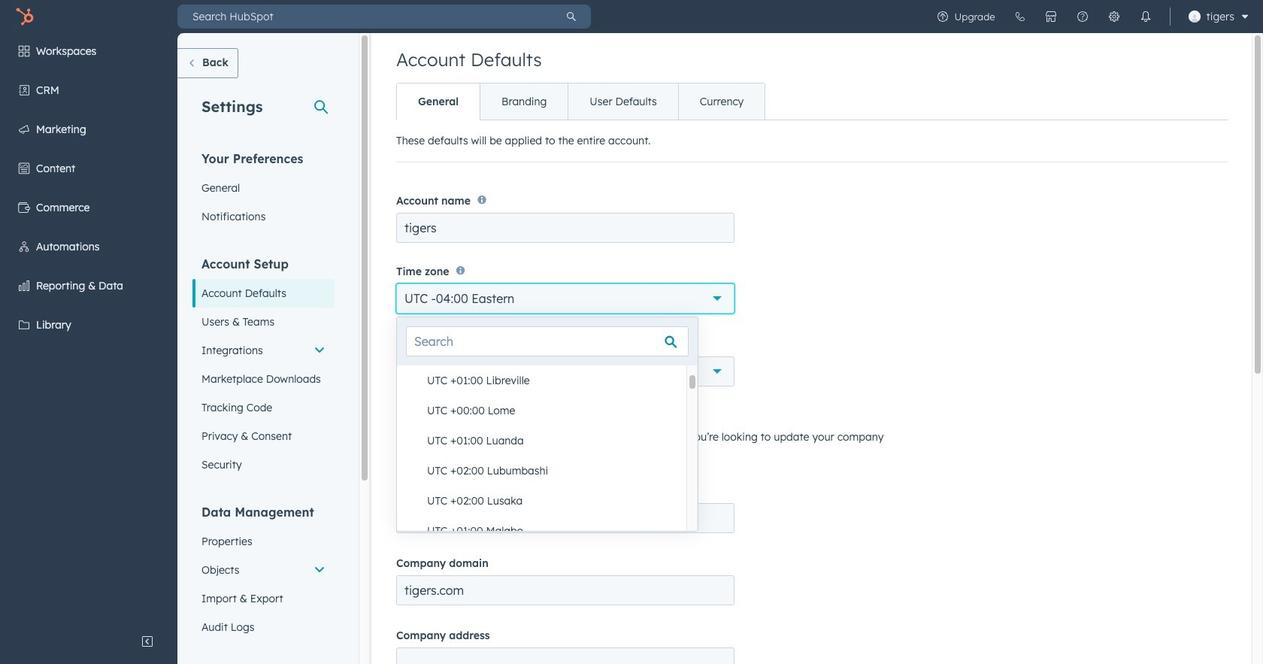 Task type: describe. For each thing, give the bounding box(es) containing it.
0 horizontal spatial menu
[[0, 33, 177, 626]]

howard n/a image
[[1189, 11, 1201, 23]]

account setup element
[[193, 256, 335, 479]]

Search search field
[[406, 326, 689, 356]]

marketplaces image
[[1045, 11, 1057, 23]]

data management element
[[193, 504, 335, 642]]



Task type: locate. For each thing, give the bounding box(es) containing it.
help image
[[1077, 11, 1089, 23]]

Search HubSpot search field
[[177, 5, 552, 29]]

settings image
[[1108, 11, 1120, 23]]

navigation
[[396, 83, 766, 120]]

menu
[[927, 0, 1254, 33], [0, 33, 177, 626]]

list box
[[397, 366, 698, 546]]

None text field
[[396, 213, 735, 243], [396, 503, 735, 533], [396, 575, 735, 605], [396, 648, 735, 664], [396, 213, 735, 243], [396, 503, 735, 533], [396, 575, 735, 605], [396, 648, 735, 664]]

1 horizontal spatial menu
[[927, 0, 1254, 33]]

None field
[[397, 317, 698, 546]]

notifications image
[[1140, 11, 1152, 23]]

your preferences element
[[193, 150, 335, 231]]



Task type: vqa. For each thing, say whether or not it's contained in the screenshot.
description
no



